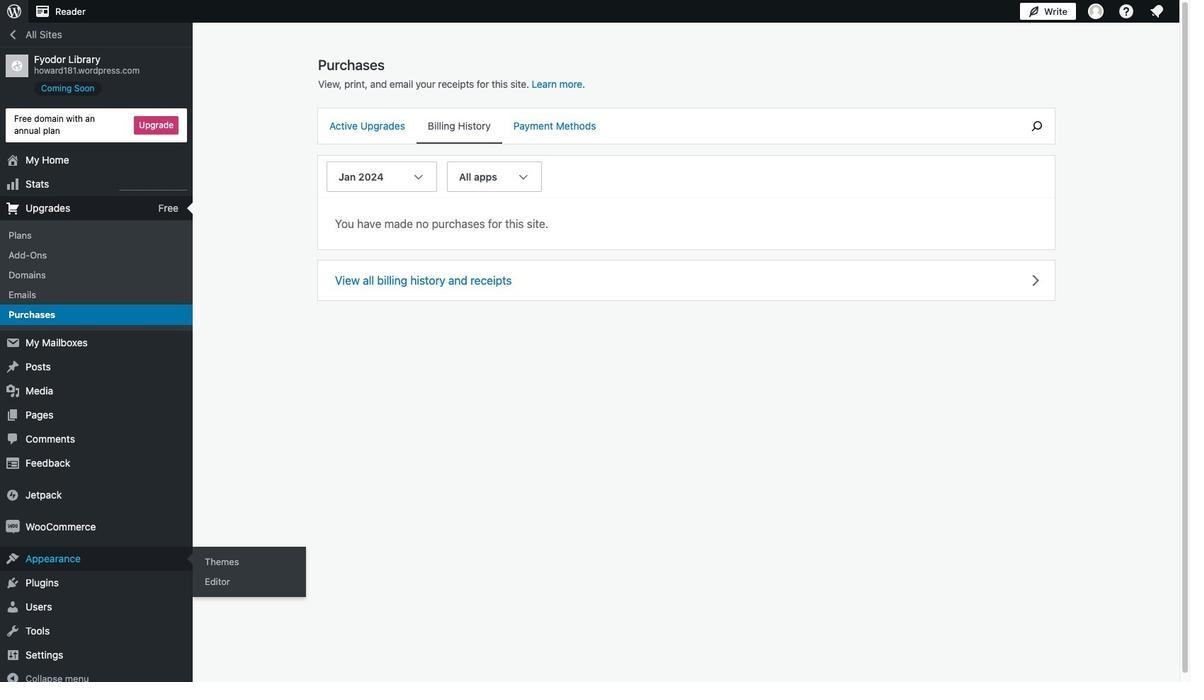 Task type: locate. For each thing, give the bounding box(es) containing it.
menu
[[318, 108, 1013, 144]]

manage your sites image
[[6, 3, 23, 20]]

manage your notifications image
[[1149, 3, 1166, 20]]

img image
[[6, 488, 20, 502], [6, 520, 20, 534]]

1 vertical spatial img image
[[6, 520, 20, 534]]

main content
[[318, 56, 1055, 462]]

my profile image
[[1089, 4, 1104, 19]]

0 vertical spatial img image
[[6, 488, 20, 502]]

None search field
[[1020, 108, 1055, 144]]



Task type: vqa. For each thing, say whether or not it's contained in the screenshot.
greg robinson image to the top
no



Task type: describe. For each thing, give the bounding box(es) containing it.
2 img image from the top
[[6, 520, 20, 534]]

open search image
[[1020, 118, 1055, 135]]

help image
[[1118, 3, 1135, 20]]

highest hourly views 0 image
[[120, 181, 187, 190]]

1 img image from the top
[[6, 488, 20, 502]]



